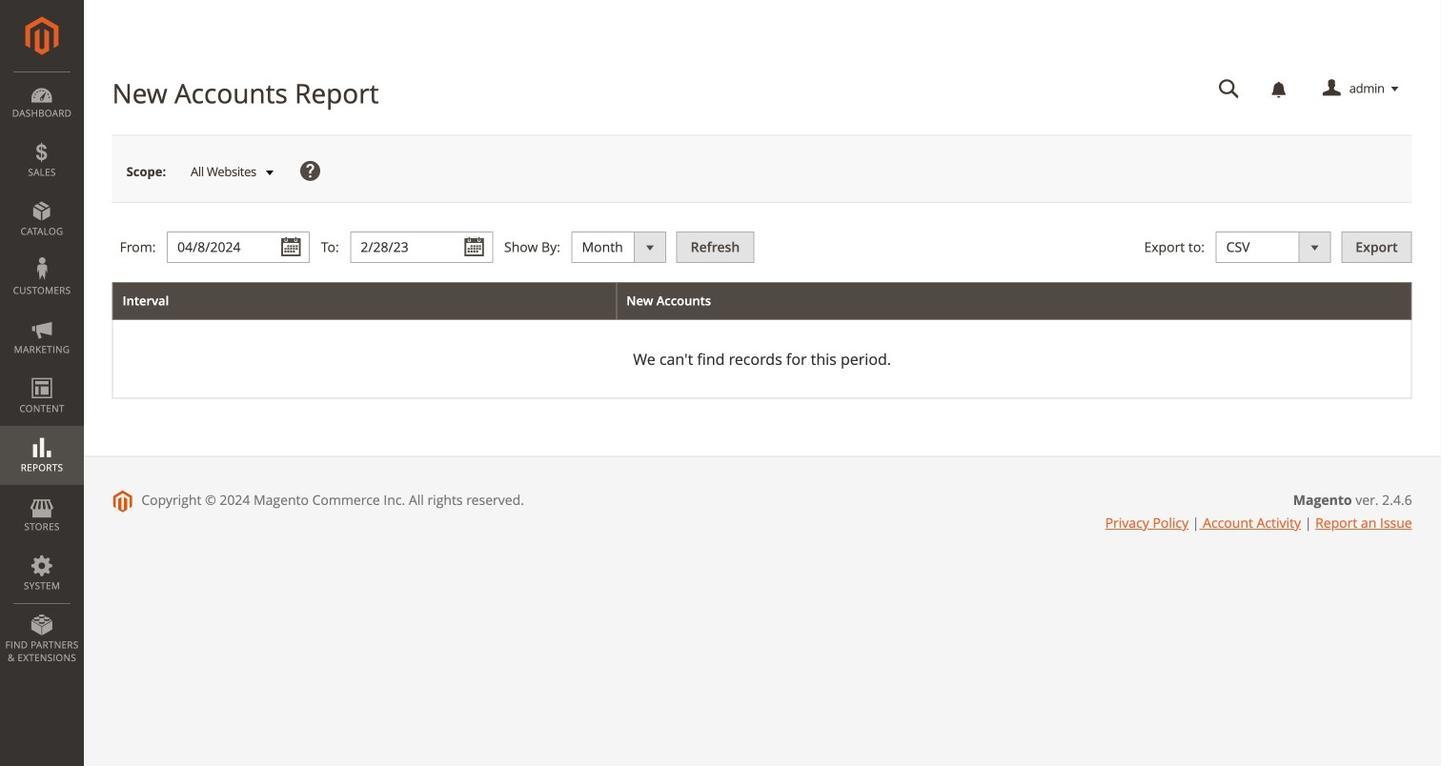 Task type: locate. For each thing, give the bounding box(es) containing it.
None text field
[[1205, 72, 1253, 106], [167, 232, 310, 263], [1205, 72, 1253, 106], [167, 232, 310, 263]]

None text field
[[350, 232, 493, 263]]

menu bar
[[0, 71, 84, 674]]

magento admin panel image
[[25, 16, 59, 55]]



